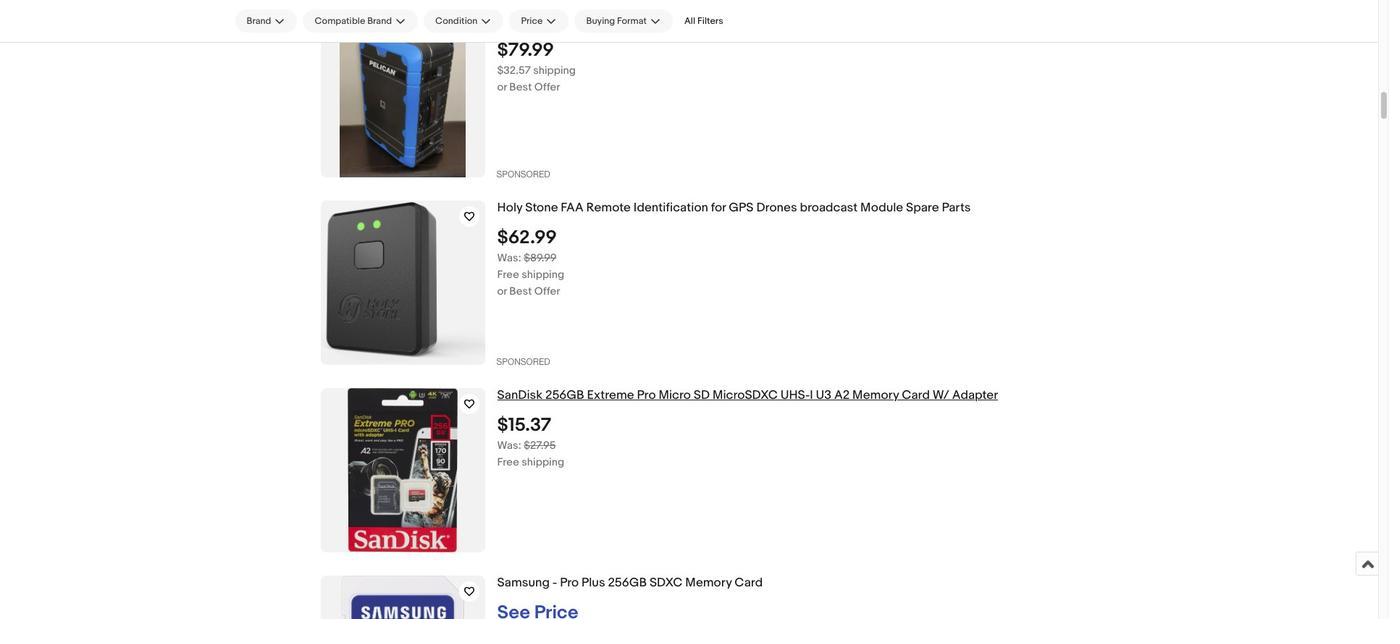 Task type: describe. For each thing, give the bounding box(es) containing it.
drones
[[757, 201, 797, 215]]

elite
[[541, 13, 566, 28]]

brand button
[[235, 9, 297, 33]]

uhs-
[[781, 388, 810, 403]]

0 horizontal spatial pro
[[560, 576, 579, 590]]

lock
[[896, 13, 924, 28]]

micro
[[659, 388, 691, 403]]

sd
[[694, 388, 710, 403]]

or inside $62.99 was: $89.99 free shipping or best offer
[[497, 285, 507, 298]]

$15.37 was: $27.95 free shipping
[[497, 414, 564, 469]]

was: for $15.37
[[497, 439, 521, 453]]

plus
[[582, 576, 605, 590]]

filters
[[698, 15, 723, 27]]

w/
[[933, 388, 950, 403]]

free for $15.37
[[497, 455, 519, 469]]

carry-
[[659, 13, 693, 28]]

residue
[[777, 13, 824, 28]]

series
[[621, 13, 656, 28]]

price button
[[510, 9, 569, 33]]

1 horizontal spatial memory
[[853, 388, 899, 403]]

stone
[[525, 201, 558, 215]]

module
[[861, 201, 903, 215]]

extreme
[[587, 388, 634, 403]]

shipping for $62.99
[[522, 268, 564, 282]]

remote
[[586, 201, 631, 215]]

sdxc
[[650, 576, 683, 590]]

- left no on the top
[[826, 13, 831, 28]]

compatible
[[315, 15, 365, 27]]

$79.99
[[497, 39, 554, 61]]

all
[[685, 15, 696, 27]]

i
[[810, 388, 813, 403]]

shipping for $15.37
[[522, 455, 564, 469]]

0 horizontal spatial card
[[735, 576, 763, 590]]

free for $62.99
[[497, 268, 519, 282]]

$32.57
[[497, 64, 531, 77]]

u3
[[816, 388, 832, 403]]

shipping inside $79.99 $32.57 shipping or best offer
[[533, 64, 576, 77]]

was: for $62.99
[[497, 251, 521, 265]]

case
[[710, 13, 737, 28]]

sponsored for $62.99
[[497, 357, 550, 367]]

samsung - pro plus 256gb sdxc memory card
[[497, 576, 763, 590]]

$79.99 $32.57 shipping or best offer
[[497, 39, 576, 94]]

broadcast
[[800, 201, 858, 215]]

- left glue
[[740, 13, 745, 28]]



Task type: locate. For each thing, give the bounding box(es) containing it.
free down $62.99
[[497, 268, 519, 282]]

was:
[[497, 251, 521, 265], [497, 439, 521, 453]]

condition button
[[424, 9, 504, 33]]

0 vertical spatial offer
[[534, 80, 560, 94]]

1 horizontal spatial pro
[[637, 388, 656, 403]]

pro
[[637, 388, 656, 403], [560, 576, 579, 590]]

1 vertical spatial memory
[[685, 576, 732, 590]]

2 or from the top
[[497, 285, 507, 298]]

holy stone faa remote identification for gps drones broadcast module spare parts image
[[321, 202, 485, 363]]

on
[[693, 13, 707, 28]]

offer inside $62.99 was: $89.99 free shipping or best offer
[[534, 285, 560, 298]]

1 vertical spatial 256gb
[[608, 576, 647, 590]]

or inside $79.99 $32.57 shipping or best offer
[[497, 80, 507, 94]]

$89.99
[[524, 251, 557, 265]]

2 free from the top
[[497, 455, 519, 469]]

256gb right sandisk
[[545, 388, 584, 403]]

pelican
[[497, 13, 538, 28]]

holy stone faa remote identification for gps drones broadcast module spare parts link
[[497, 201, 1217, 216]]

1 vertical spatial best
[[509, 285, 532, 298]]

1 vertical spatial or
[[497, 285, 507, 298]]

free down $15.37
[[497, 455, 519, 469]]

offer down $89.99
[[534, 285, 560, 298]]

best
[[509, 80, 532, 94], [509, 285, 532, 298]]

or down $32.57
[[497, 80, 507, 94]]

luggage
[[568, 13, 618, 28]]

1 vertical spatial offer
[[534, 285, 560, 298]]

was: inside $62.99 was: $89.99 free shipping or best offer
[[497, 251, 521, 265]]

256gb right plus
[[608, 576, 647, 590]]

shipping
[[533, 64, 576, 77], [522, 268, 564, 282], [522, 455, 564, 469]]

0 horizontal spatial 256gb
[[545, 388, 584, 403]]

0 vertical spatial was:
[[497, 251, 521, 265]]

offer inside $79.99 $32.57 shipping or best offer
[[534, 80, 560, 94]]

sandisk 256gb extreme pro micro sd microsdxc uhs-i u3 a2 memory card w/ adapter link
[[497, 388, 1217, 403]]

a2
[[834, 388, 850, 403]]

0 vertical spatial or
[[497, 80, 507, 94]]

was: inside $15.37 was: $27.95 free shipping
[[497, 439, 521, 453]]

0 vertical spatial sponsored
[[497, 170, 550, 180]]

buying
[[586, 15, 615, 27]]

sponsored up sandisk
[[497, 357, 550, 367]]

combo
[[853, 13, 894, 28]]

$62.99 was: $89.99 free shipping or best offer
[[497, 227, 564, 298]]

1 best from the top
[[509, 80, 532, 94]]

faa
[[561, 201, 584, 215]]

1 vertical spatial card
[[735, 576, 763, 590]]

1 vertical spatial was:
[[497, 439, 521, 453]]

1 brand from the left
[[247, 15, 271, 27]]

brand
[[247, 15, 271, 27], [367, 15, 392, 27]]

sandisk
[[497, 388, 543, 403]]

0 horizontal spatial memory
[[685, 576, 732, 590]]

256gb
[[545, 388, 584, 403], [608, 576, 647, 590]]

1 horizontal spatial brand
[[367, 15, 392, 27]]

0 vertical spatial memory
[[853, 388, 899, 403]]

best inside $79.99 $32.57 shipping or best offer
[[509, 80, 532, 94]]

0 vertical spatial card
[[902, 388, 930, 403]]

best down $32.57
[[509, 80, 532, 94]]

2 was: from the top
[[497, 439, 521, 453]]

compatible brand button
[[303, 9, 418, 33]]

memory right a2
[[853, 388, 899, 403]]

1 was: from the top
[[497, 251, 521, 265]]

gps
[[729, 201, 754, 215]]

0 vertical spatial 256gb
[[545, 388, 584, 403]]

price
[[521, 15, 543, 27]]

$27.95
[[524, 439, 556, 453]]

2 brand from the left
[[367, 15, 392, 27]]

sponsored up holy
[[497, 170, 550, 180]]

2 vertical spatial shipping
[[522, 455, 564, 469]]

pelican elite luggage series carry-on case - glue residue - no combo lock - used image
[[340, 13, 466, 177]]

1 horizontal spatial 256gb
[[608, 576, 647, 590]]

1 vertical spatial pro
[[560, 576, 579, 590]]

adapter
[[952, 388, 998, 403]]

holy
[[497, 201, 523, 215]]

0 vertical spatial shipping
[[533, 64, 576, 77]]

$62.99
[[497, 227, 557, 249]]

buying format
[[586, 15, 647, 27]]

identification
[[634, 201, 708, 215]]

$15.37
[[497, 414, 551, 437]]

holy stone faa remote identification for gps drones broadcast module spare parts
[[497, 201, 971, 215]]

microsdxc
[[713, 388, 778, 403]]

1 vertical spatial shipping
[[522, 268, 564, 282]]

offer
[[534, 80, 560, 94], [534, 285, 560, 298]]

spare
[[906, 201, 939, 215]]

best inside $62.99 was: $89.99 free shipping or best offer
[[509, 285, 532, 298]]

for
[[711, 201, 726, 215]]

best down $89.99
[[509, 285, 532, 298]]

1 vertical spatial free
[[497, 455, 519, 469]]

free inside $62.99 was: $89.99 free shipping or best offer
[[497, 268, 519, 282]]

card
[[902, 388, 930, 403], [735, 576, 763, 590]]

free
[[497, 268, 519, 282], [497, 455, 519, 469]]

shipping down $89.99
[[522, 268, 564, 282]]

0 vertical spatial best
[[509, 80, 532, 94]]

parts
[[942, 201, 971, 215]]

1 horizontal spatial card
[[902, 388, 930, 403]]

pelican elite luggage series carry-on case - glue residue - no combo lock - used link
[[497, 13, 1217, 28]]

pro left plus
[[560, 576, 579, 590]]

shipping down $79.99
[[533, 64, 576, 77]]

samsung
[[497, 576, 550, 590]]

compatible brand
[[315, 15, 392, 27]]

was: down $15.37
[[497, 439, 521, 453]]

0 vertical spatial pro
[[637, 388, 656, 403]]

offer down $79.99
[[534, 80, 560, 94]]

glue
[[748, 13, 775, 28]]

2 offer from the top
[[534, 285, 560, 298]]

pro left micro
[[637, 388, 656, 403]]

1 vertical spatial sponsored
[[497, 357, 550, 367]]

memory right sdxc
[[685, 576, 732, 590]]

sponsored
[[497, 170, 550, 180], [497, 357, 550, 367]]

format
[[617, 15, 647, 27]]

sandisk 256gb extreme pro micro sd microsdxc uhs-i u3 a2 memory card w/ adapter image
[[348, 388, 458, 553]]

shipping down $27.95
[[522, 455, 564, 469]]

1 offer from the top
[[534, 80, 560, 94]]

1 or from the top
[[497, 80, 507, 94]]

all filters
[[685, 15, 723, 27]]

2 sponsored from the top
[[497, 357, 550, 367]]

used
[[934, 13, 965, 28]]

pelican elite luggage series carry-on case - glue residue - no combo lock - used
[[497, 13, 965, 28]]

shipping inside $62.99 was: $89.99 free shipping or best offer
[[522, 268, 564, 282]]

2 best from the top
[[509, 285, 532, 298]]

0 vertical spatial free
[[497, 268, 519, 282]]

free inside $15.37 was: $27.95 free shipping
[[497, 455, 519, 469]]

shipping inside $15.37 was: $27.95 free shipping
[[522, 455, 564, 469]]

samsung - pro plus 256gb sdxc memory card link
[[497, 576, 1217, 591]]

buying format button
[[575, 9, 673, 33]]

0 horizontal spatial brand
[[247, 15, 271, 27]]

sponsored for $79.99
[[497, 170, 550, 180]]

1 sponsored from the top
[[497, 170, 550, 180]]

was: down $62.99
[[497, 251, 521, 265]]

sandisk 256gb extreme pro micro sd microsdxc uhs-i u3 a2 memory card w/ adapter
[[497, 388, 998, 403]]

or
[[497, 80, 507, 94], [497, 285, 507, 298]]

- right samsung
[[553, 576, 557, 590]]

or down $62.99
[[497, 285, 507, 298]]

-
[[740, 13, 745, 28], [826, 13, 831, 28], [926, 13, 931, 28], [553, 576, 557, 590]]

all filters button
[[679, 9, 729, 33]]

memory
[[853, 388, 899, 403], [685, 576, 732, 590]]

- right lock
[[926, 13, 931, 28]]

no
[[834, 13, 850, 28]]

samsung - pro plus 256gb sdxc memory card image
[[341, 576, 464, 619]]

1 free from the top
[[497, 268, 519, 282]]

condition
[[435, 15, 478, 27]]



Task type: vqa. For each thing, say whether or not it's contained in the screenshot.
Ruby at the left top of page
no



